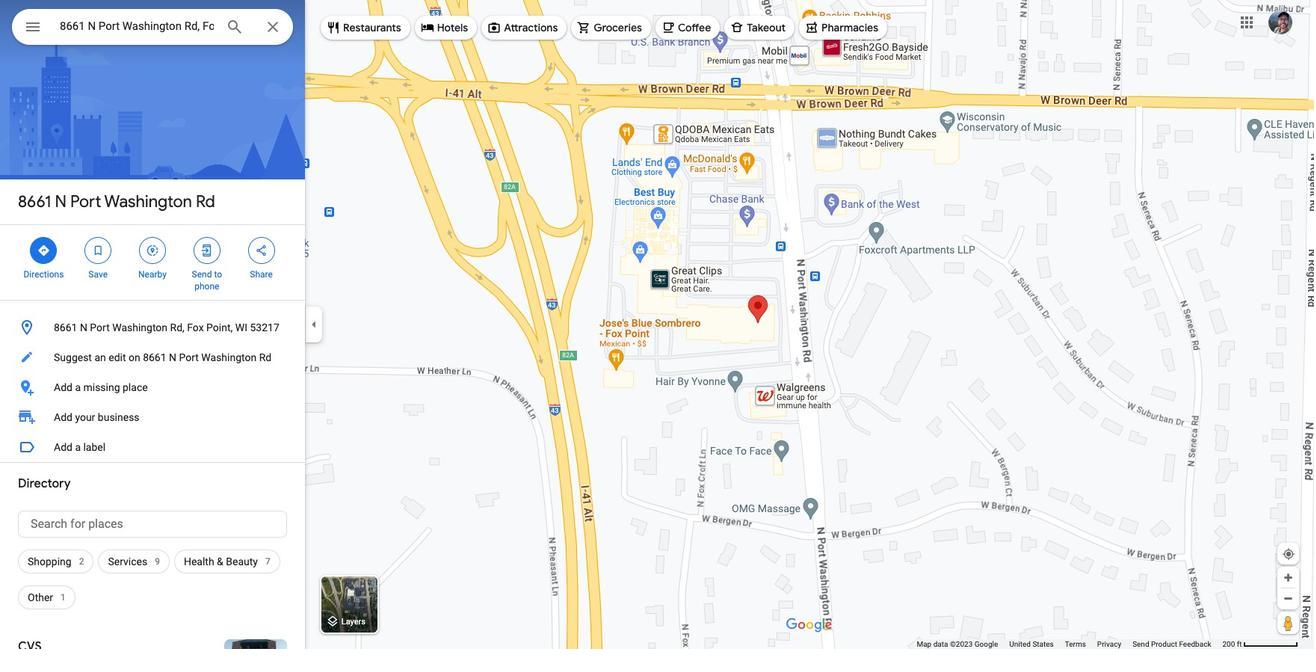 Task type: describe. For each thing, give the bounding box(es) containing it.
n for 8661 n port washington rd
[[55, 191, 67, 212]]

add a missing place button
[[0, 372, 305, 402]]

8661 for 8661 n port washington rd, fox point, wi 53217
[[54, 322, 77, 334]]


[[146, 242, 159, 259]]

9
[[155, 556, 160, 567]]

&
[[217, 556, 223, 568]]

data
[[934, 640, 949, 648]]

8661 n port washington rd
[[18, 191, 215, 212]]

an
[[95, 351, 106, 363]]

8661 n port washington rd main content
[[0, 0, 305, 649]]

attractions button
[[482, 10, 567, 46]]


[[255, 242, 268, 259]]

pharmacies button
[[800, 10, 888, 46]]


[[91, 242, 105, 259]]

none field inside the 8661 n port washington rd, fox point, wi 53217 field
[[60, 17, 214, 35]]

phone
[[195, 281, 219, 292]]

show street view coverage image
[[1278, 612, 1300, 634]]

ft
[[1237, 640, 1243, 648]]

rd,
[[170, 322, 185, 334]]

shopping 2
[[28, 556, 84, 568]]

send for send product feedback
[[1133, 640, 1150, 648]]

add a label button
[[0, 432, 305, 462]]

takeout
[[747, 21, 786, 34]]

place
[[123, 381, 148, 393]]

zoom in image
[[1283, 572, 1295, 583]]

health & beauty 7
[[184, 556, 270, 568]]

privacy
[[1098, 640, 1122, 648]]

business
[[98, 411, 140, 423]]

google maps element
[[0, 0, 1315, 649]]

map
[[917, 640, 932, 648]]

200
[[1223, 640, 1236, 648]]

1
[[61, 592, 66, 603]]

footer inside google maps element
[[917, 639, 1223, 649]]

washington for rd,
[[112, 322, 168, 334]]

missing
[[83, 381, 120, 393]]

8661 n port washington rd, fox point, wi 53217
[[54, 322, 280, 334]]

directory
[[18, 476, 71, 491]]


[[24, 16, 42, 37]]

a for missing
[[75, 381, 81, 393]]

send for send to phone
[[192, 269, 212, 280]]

map data ©2023 google
[[917, 640, 999, 648]]

nearby
[[138, 269, 167, 280]]


[[37, 242, 50, 259]]

8661 for 8661 n port washington rd
[[18, 191, 51, 212]]

send product feedback button
[[1133, 639, 1212, 649]]

to
[[214, 269, 222, 280]]

other 1
[[28, 592, 66, 604]]

hotels button
[[415, 10, 477, 46]]

add for add a missing place
[[54, 381, 72, 393]]

hotels
[[437, 21, 468, 34]]

shopping
[[28, 556, 72, 568]]

takeout button
[[725, 10, 795, 46]]

collapse side panel image
[[306, 316, 322, 333]]



Task type: vqa. For each thing, say whether or not it's contained in the screenshot.


Task type: locate. For each thing, give the bounding box(es) containing it.
actions for 8661 n port washington rd region
[[0, 225, 305, 300]]

port up 
[[70, 191, 101, 212]]

google account: cj baylor  
(christian.baylor@adept.ai) image
[[1269, 10, 1293, 34]]

send
[[192, 269, 212, 280], [1133, 640, 1150, 648]]

send inside send to phone
[[192, 269, 212, 280]]

send left the product
[[1133, 640, 1150, 648]]

0 vertical spatial send
[[192, 269, 212, 280]]

zoom out image
[[1283, 593, 1295, 604]]

washington down point,
[[201, 351, 257, 363]]

groceries
[[594, 21, 642, 34]]

200 ft
[[1223, 640, 1243, 648]]

8661 N Port Washington Rd, Fox Point, WI 53217 field
[[12, 9, 293, 45]]

add your business
[[54, 411, 140, 423]]

3 add from the top
[[54, 441, 72, 453]]

suggest an edit on 8661 n port washington rd
[[54, 351, 272, 363]]

footer containing map data ©2023 google
[[917, 639, 1223, 649]]

add inside add a label button
[[54, 441, 72, 453]]

send to phone
[[192, 269, 222, 292]]

add your business link
[[0, 402, 305, 432]]

 button
[[12, 9, 54, 48]]

restaurants button
[[321, 10, 410, 46]]

1 vertical spatial n
[[80, 322, 87, 334]]

2 horizontal spatial n
[[169, 351, 177, 363]]

united
[[1010, 640, 1031, 648]]

0 horizontal spatial 8661
[[18, 191, 51, 212]]

8661 inside 8661 n port washington rd, fox point, wi 53217 button
[[54, 322, 77, 334]]

attractions
[[504, 21, 558, 34]]

1 add from the top
[[54, 381, 72, 393]]

united states button
[[1010, 639, 1054, 649]]

add for add your business
[[54, 411, 72, 423]]

2 a from the top
[[75, 441, 81, 453]]

suggest an edit on 8661 n port washington rd button
[[0, 343, 305, 372]]

wi
[[235, 322, 248, 334]]

a left label
[[75, 441, 81, 453]]

0 vertical spatial a
[[75, 381, 81, 393]]

add a label
[[54, 441, 106, 453]]

washington for rd
[[104, 191, 192, 212]]

share
[[250, 269, 273, 280]]

1 vertical spatial washington
[[112, 322, 168, 334]]

2 vertical spatial port
[[179, 351, 199, 363]]

beauty
[[226, 556, 258, 568]]

google
[[975, 640, 999, 648]]

port down the fox
[[179, 351, 199, 363]]

0 vertical spatial n
[[55, 191, 67, 212]]

rd
[[196, 191, 215, 212], [259, 351, 272, 363]]

8661 right the on
[[143, 351, 166, 363]]

washington inside 8661 n port washington rd, fox point, wi 53217 button
[[112, 322, 168, 334]]

united states
[[1010, 640, 1054, 648]]

states
[[1033, 640, 1054, 648]]

add left the your
[[54, 411, 72, 423]]

add down suggest at left
[[54, 381, 72, 393]]

footer
[[917, 639, 1223, 649]]


[[200, 242, 214, 259]]

your
[[75, 411, 95, 423]]

2 vertical spatial add
[[54, 441, 72, 453]]

a left missing
[[75, 381, 81, 393]]

add
[[54, 381, 72, 393], [54, 411, 72, 423], [54, 441, 72, 453]]

0 horizontal spatial send
[[192, 269, 212, 280]]

edit
[[109, 351, 126, 363]]

a
[[75, 381, 81, 393], [75, 441, 81, 453]]

privacy button
[[1098, 639, 1122, 649]]

n up suggest at left
[[80, 322, 87, 334]]

add inside add a missing place button
[[54, 381, 72, 393]]

label
[[83, 441, 106, 453]]

0 vertical spatial add
[[54, 381, 72, 393]]

2 vertical spatial 8661
[[143, 351, 166, 363]]

1 horizontal spatial rd
[[259, 351, 272, 363]]

0 vertical spatial rd
[[196, 191, 215, 212]]

1 vertical spatial port
[[90, 322, 110, 334]]

8661 up  on the top left of page
[[18, 191, 51, 212]]

1 horizontal spatial n
[[80, 322, 87, 334]]

none text field inside 8661 n port washington rd main content
[[18, 511, 287, 538]]

point,
[[206, 322, 233, 334]]

0 vertical spatial port
[[70, 191, 101, 212]]

n
[[55, 191, 67, 212], [80, 322, 87, 334], [169, 351, 177, 363]]

washington up the on
[[112, 322, 168, 334]]

1 vertical spatial send
[[1133, 640, 1150, 648]]

add left label
[[54, 441, 72, 453]]

other
[[28, 592, 53, 604]]

1 vertical spatial rd
[[259, 351, 272, 363]]

None text field
[[18, 511, 287, 538]]

2 vertical spatial n
[[169, 351, 177, 363]]

pharmacies
[[822, 21, 879, 34]]

product
[[1152, 640, 1178, 648]]

2 horizontal spatial 8661
[[143, 351, 166, 363]]

rd up the 
[[196, 191, 215, 212]]

1 vertical spatial a
[[75, 441, 81, 453]]

health
[[184, 556, 214, 568]]

on
[[129, 351, 140, 363]]

washington up 
[[104, 191, 192, 212]]

port for 8661 n port washington rd, fox point, wi 53217
[[90, 322, 110, 334]]

2 vertical spatial washington
[[201, 351, 257, 363]]

add inside add your business link
[[54, 411, 72, 423]]

1 horizontal spatial 8661
[[54, 322, 77, 334]]

send product feedback
[[1133, 640, 1212, 648]]

coffee
[[678, 21, 711, 34]]

1 vertical spatial add
[[54, 411, 72, 423]]

washington inside suggest an edit on 8661 n port washington rd button
[[201, 351, 257, 363]]

fox
[[187, 322, 204, 334]]

1 vertical spatial 8661
[[54, 322, 77, 334]]

None field
[[60, 17, 214, 35]]

rd inside button
[[259, 351, 272, 363]]

©2023
[[950, 640, 973, 648]]

a for label
[[75, 441, 81, 453]]

services 9
[[108, 556, 160, 568]]

53217
[[250, 322, 280, 334]]

0 horizontal spatial rd
[[196, 191, 215, 212]]

restaurants
[[343, 21, 401, 34]]

port
[[70, 191, 101, 212], [90, 322, 110, 334], [179, 351, 199, 363]]

8661 up suggest at left
[[54, 322, 77, 334]]

port up an
[[90, 322, 110, 334]]

show your location image
[[1283, 547, 1296, 561]]

directions
[[24, 269, 64, 280]]

rd down "53217"
[[259, 351, 272, 363]]

 search field
[[12, 9, 293, 48]]

n up directions
[[55, 191, 67, 212]]

7
[[265, 556, 270, 567]]

8661
[[18, 191, 51, 212], [54, 322, 77, 334], [143, 351, 166, 363]]

n down rd,
[[169, 351, 177, 363]]

groceries button
[[572, 10, 651, 46]]

coffee button
[[656, 10, 720, 46]]

0 horizontal spatial n
[[55, 191, 67, 212]]

0 vertical spatial 8661
[[18, 191, 51, 212]]

save
[[89, 269, 108, 280]]

0 vertical spatial washington
[[104, 191, 192, 212]]

8661 n port washington rd, fox point, wi 53217 button
[[0, 313, 305, 343]]

port for 8661 n port washington rd
[[70, 191, 101, 212]]

feedback
[[1180, 640, 1212, 648]]

8661 inside suggest an edit on 8661 n port washington rd button
[[143, 351, 166, 363]]

add for add a label
[[54, 441, 72, 453]]

add a missing place
[[54, 381, 148, 393]]

washington
[[104, 191, 192, 212], [112, 322, 168, 334], [201, 351, 257, 363]]

services
[[108, 556, 147, 568]]

2 add from the top
[[54, 411, 72, 423]]

200 ft button
[[1223, 640, 1299, 648]]

send inside button
[[1133, 640, 1150, 648]]

n for 8661 n port washington rd, fox point, wi 53217
[[80, 322, 87, 334]]

suggest
[[54, 351, 92, 363]]

terms button
[[1065, 639, 1086, 649]]

terms
[[1065, 640, 1086, 648]]

layers
[[342, 617, 366, 627]]

2
[[79, 556, 84, 567]]

1 a from the top
[[75, 381, 81, 393]]

send up phone in the left top of the page
[[192, 269, 212, 280]]

1 horizontal spatial send
[[1133, 640, 1150, 648]]



